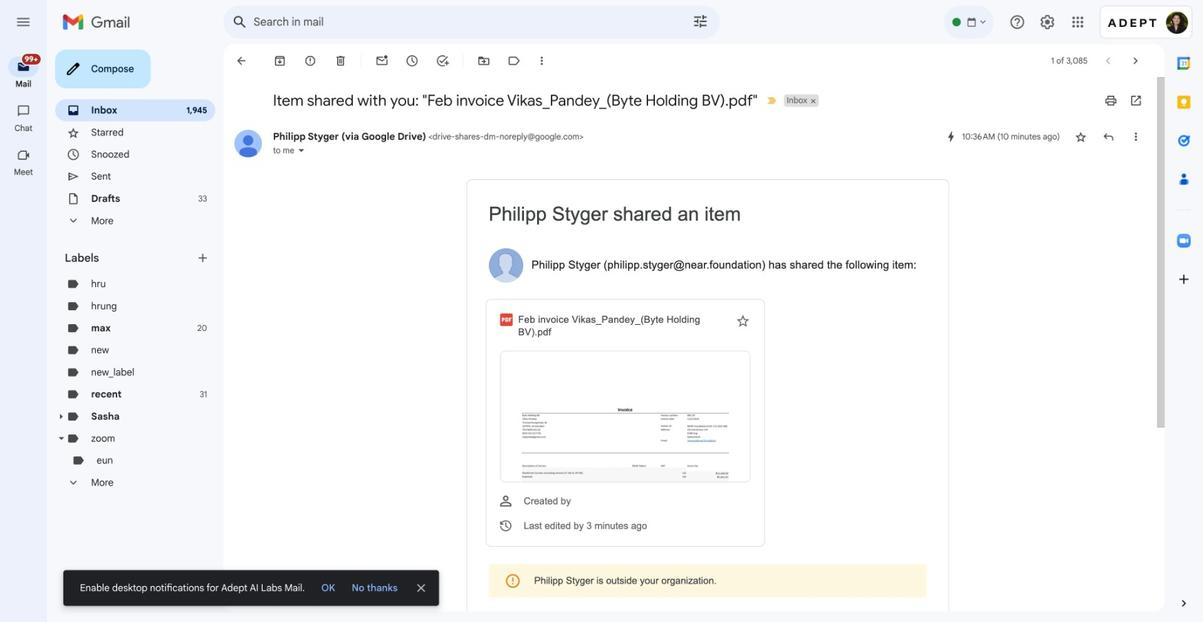 Task type: locate. For each thing, give the bounding box(es) containing it.
alert
[[22, 32, 1182, 606]]

navigation
[[0, 44, 48, 622]]

snooze image
[[406, 54, 419, 68]]

support image
[[1010, 14, 1026, 30]]

advanced search options image
[[687, 8, 715, 35]]

show details image
[[297, 146, 306, 155]]

1 horizontal spatial cell
[[963, 130, 1061, 143]]

cell
[[963, 130, 1061, 143], [273, 130, 584, 143]]

dynamic email image
[[945, 130, 959, 143]]

not starred image
[[1074, 130, 1088, 143]]

0 horizontal spatial cell
[[273, 130, 584, 143]]

settings image
[[1040, 14, 1056, 30]]

search in mail image
[[228, 10, 252, 34]]

Not starred checkbox
[[1074, 130, 1088, 143]]

Search in mail search field
[[224, 6, 720, 39]]

older image
[[1130, 54, 1143, 68]]

heading
[[0, 79, 47, 90], [0, 123, 47, 134], [0, 167, 47, 178], [65, 251, 196, 265]]

more email options image
[[535, 54, 549, 68]]

tab list
[[1165, 44, 1204, 573]]

delete image
[[334, 54, 348, 68]]



Task type: vqa. For each thing, say whether or not it's contained in the screenshot.
OLDER icon
yes



Task type: describe. For each thing, give the bounding box(es) containing it.
Search in mail text field
[[254, 15, 654, 29]]

report spam image
[[304, 54, 317, 68]]

archive image
[[273, 54, 287, 68]]

gmail image
[[62, 8, 137, 36]]

back to inbox image
[[235, 54, 248, 68]]

add to tasks image
[[436, 54, 450, 68]]

move to image
[[477, 54, 491, 68]]

main menu image
[[15, 14, 32, 30]]

labels image
[[508, 54, 521, 68]]



